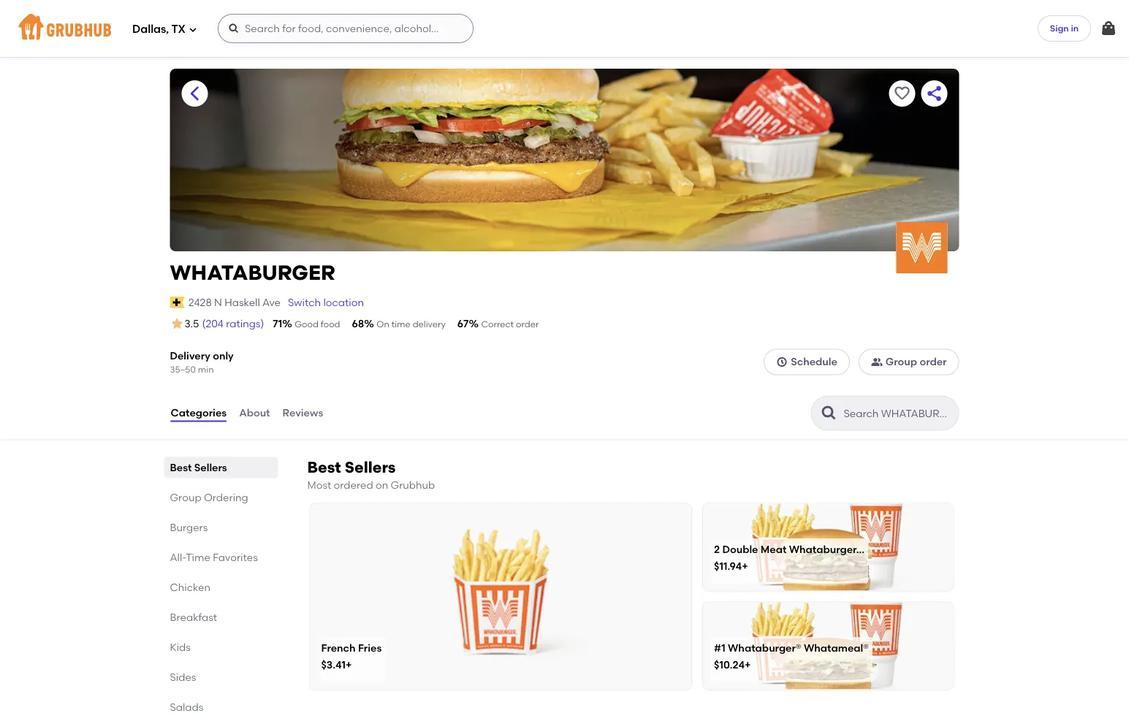 Task type: locate. For each thing, give the bounding box(es) containing it.
save this restaurant button
[[889, 80, 915, 107]]

ordered
[[334, 478, 373, 491]]

only
[[213, 350, 234, 362]]

on time delivery
[[377, 319, 446, 330]]

burgers
[[170, 521, 208, 534]]

+ down french
[[346, 659, 352, 671]]

tx
[[171, 23, 186, 36]]

1 horizontal spatial order
[[920, 356, 947, 368]]

+ down double
[[742, 560, 748, 573]]

sellers up the on
[[345, 458, 396, 476]]

kids tab
[[170, 640, 272, 655]]

#1 whataburger® whatameal® $10.24 +
[[714, 642, 869, 671]]

on
[[376, 478, 388, 491]]

whataburger
[[170, 261, 335, 285]]

chicken
[[170, 581, 211, 594]]

best sellers most ordered on grubhub
[[307, 458, 435, 491]]

haskell
[[225, 296, 260, 309]]

order inside button
[[920, 356, 947, 368]]

0 horizontal spatial sellers
[[194, 461, 227, 474]]

best sellers tab
[[170, 460, 272, 475]]

1 vertical spatial group
[[170, 491, 201, 504]]

0 horizontal spatial order
[[516, 319, 539, 330]]

+
[[742, 560, 748, 573], [346, 659, 352, 671], [745, 659, 751, 671]]

location
[[323, 296, 364, 309]]

whataburger...
[[789, 543, 865, 555]]

in
[[1071, 23, 1079, 33]]

2 double meat whataburger... $11.94 +
[[714, 543, 865, 573]]

order right correct
[[516, 319, 539, 330]]

meat
[[761, 543, 787, 555]]

order
[[516, 319, 539, 330], [920, 356, 947, 368]]

group inside button
[[886, 356, 917, 368]]

about button
[[238, 387, 271, 439]]

2428 n haskell ave
[[188, 296, 281, 309]]

whataburger®
[[728, 642, 801, 654]]

+ inside the #1 whataburger® whatameal® $10.24 +
[[745, 659, 751, 671]]

group inside tab
[[170, 491, 201, 504]]

best up most
[[307, 458, 341, 476]]

svg image right tx
[[189, 25, 197, 34]]

sellers inside best sellers most ordered on grubhub
[[345, 458, 396, 476]]

schedule button
[[764, 349, 850, 375]]

sellers inside "tab"
[[194, 461, 227, 474]]

star icon image
[[170, 317, 185, 331]]

1 horizontal spatial best
[[307, 458, 341, 476]]

svg image right in
[[1100, 20, 1117, 37]]

1 horizontal spatial sellers
[[345, 458, 396, 476]]

best inside best sellers most ordered on grubhub
[[307, 458, 341, 476]]

0 horizontal spatial group
[[170, 491, 201, 504]]

svg image inside schedule button
[[776, 356, 788, 368]]

kids
[[170, 641, 191, 654]]

group up the 'burgers'
[[170, 491, 201, 504]]

people icon image
[[871, 356, 883, 368]]

best inside "tab"
[[170, 461, 192, 474]]

correct
[[481, 319, 514, 330]]

order for group order
[[920, 356, 947, 368]]

best up group ordering
[[170, 461, 192, 474]]

best for best sellers most ordered on grubhub
[[307, 458, 341, 476]]

caret left icon image
[[186, 85, 204, 102]]

categories
[[171, 407, 227, 419]]

all-time favorites tab
[[170, 550, 272, 565]]

svg image
[[1100, 20, 1117, 37], [189, 25, 197, 34], [776, 356, 788, 368]]

svg image left schedule
[[776, 356, 788, 368]]

whataburger logo image
[[896, 222, 947, 273]]

sellers for best sellers most ordered on grubhub
[[345, 458, 396, 476]]

+ down whataburger® on the bottom right
[[745, 659, 751, 671]]

group for group order
[[886, 356, 917, 368]]

best
[[307, 458, 341, 476], [170, 461, 192, 474]]

switch location
[[288, 296, 364, 309]]

min
[[198, 364, 214, 374]]

share icon image
[[926, 85, 943, 102]]

order right people icon on the right
[[920, 356, 947, 368]]

reviews
[[282, 407, 323, 419]]

0 vertical spatial order
[[516, 319, 539, 330]]

tab
[[170, 700, 272, 713]]

group right people icon on the right
[[886, 356, 917, 368]]

0 horizontal spatial best
[[170, 461, 192, 474]]

Search for food, convenience, alcohol... search field
[[218, 14, 474, 43]]

group
[[886, 356, 917, 368], [170, 491, 201, 504]]

1 horizontal spatial svg image
[[776, 356, 788, 368]]

reviews button
[[282, 387, 324, 439]]

0 vertical spatial group
[[886, 356, 917, 368]]

ave
[[262, 296, 281, 309]]

most
[[307, 478, 331, 491]]

1 horizontal spatial group
[[886, 356, 917, 368]]

main navigation navigation
[[0, 0, 1129, 57]]

ordering
[[204, 491, 248, 504]]

sellers up group ordering
[[194, 461, 227, 474]]

good
[[295, 319, 319, 330]]

breakfast
[[170, 611, 217, 624]]

sides tab
[[170, 670, 272, 685]]

1 vertical spatial order
[[920, 356, 947, 368]]

schedule
[[791, 356, 837, 368]]

svg image
[[228, 23, 240, 34]]

sellers
[[345, 458, 396, 476], [194, 461, 227, 474]]

categories button
[[170, 387, 227, 439]]



Task type: vqa. For each thing, say whether or not it's contained in the screenshot.
the Sign in
yes



Task type: describe. For each thing, give the bounding box(es) containing it.
71
[[273, 318, 282, 330]]

burgers tab
[[170, 520, 272, 535]]

$10.24
[[714, 659, 745, 671]]

sides
[[170, 671, 196, 683]]

2
[[714, 543, 720, 555]]

n
[[214, 296, 222, 309]]

dallas, tx
[[132, 23, 186, 36]]

3.5
[[185, 318, 199, 330]]

group ordering
[[170, 491, 248, 504]]

group for group ordering
[[170, 491, 201, 504]]

2428
[[188, 296, 212, 309]]

Search WHATABURGER search field
[[842, 407, 954, 420]]

2 horizontal spatial svg image
[[1100, 20, 1117, 37]]

time
[[391, 319, 411, 330]]

(204
[[202, 318, 224, 330]]

french fries $3.41 +
[[321, 642, 382, 671]]

best for best sellers
[[170, 461, 192, 474]]

(204 ratings)
[[202, 318, 264, 330]]

delivery only 35–50 min
[[170, 350, 234, 374]]

dallas,
[[132, 23, 169, 36]]

subscription pass image
[[170, 297, 185, 308]]

group order button
[[859, 349, 959, 375]]

delivery
[[170, 350, 210, 362]]

double
[[722, 543, 758, 555]]

grubhub
[[391, 478, 435, 491]]

all-
[[170, 551, 186, 564]]

chicken tab
[[170, 580, 272, 595]]

$3.41
[[321, 659, 346, 671]]

2428 n haskell ave button
[[188, 294, 281, 311]]

sign in
[[1050, 23, 1079, 33]]

67
[[457, 318, 469, 330]]

ratings)
[[226, 318, 264, 330]]

whatameal®
[[804, 642, 869, 654]]

food
[[321, 319, 340, 330]]

sign in button
[[1038, 15, 1091, 42]]

+ inside 2 double meat whataburger... $11.94 +
[[742, 560, 748, 573]]

french
[[321, 642, 356, 654]]

about
[[239, 407, 270, 419]]

+ inside french fries $3.41 +
[[346, 659, 352, 671]]

favorites
[[213, 551, 258, 564]]

sign
[[1050, 23, 1069, 33]]

fries
[[358, 642, 382, 654]]

group ordering tab
[[170, 490, 272, 505]]

delivery
[[413, 319, 446, 330]]

order for correct order
[[516, 319, 539, 330]]

save this restaurant image
[[893, 85, 911, 102]]

35–50
[[170, 364, 196, 374]]

#1
[[714, 642, 725, 654]]

$11.94
[[714, 560, 742, 573]]

switch
[[288, 296, 321, 309]]

best sellers
[[170, 461, 227, 474]]

good food
[[295, 319, 340, 330]]

breakfast tab
[[170, 610, 272, 625]]

switch location button
[[287, 294, 365, 311]]

correct order
[[481, 319, 539, 330]]

on
[[377, 319, 389, 330]]

time
[[186, 551, 210, 564]]

0 horizontal spatial svg image
[[189, 25, 197, 34]]

group order
[[886, 356, 947, 368]]

68
[[352, 318, 364, 330]]

search icon image
[[820, 404, 838, 422]]

all-time favorites
[[170, 551, 258, 564]]

sellers for best sellers
[[194, 461, 227, 474]]



